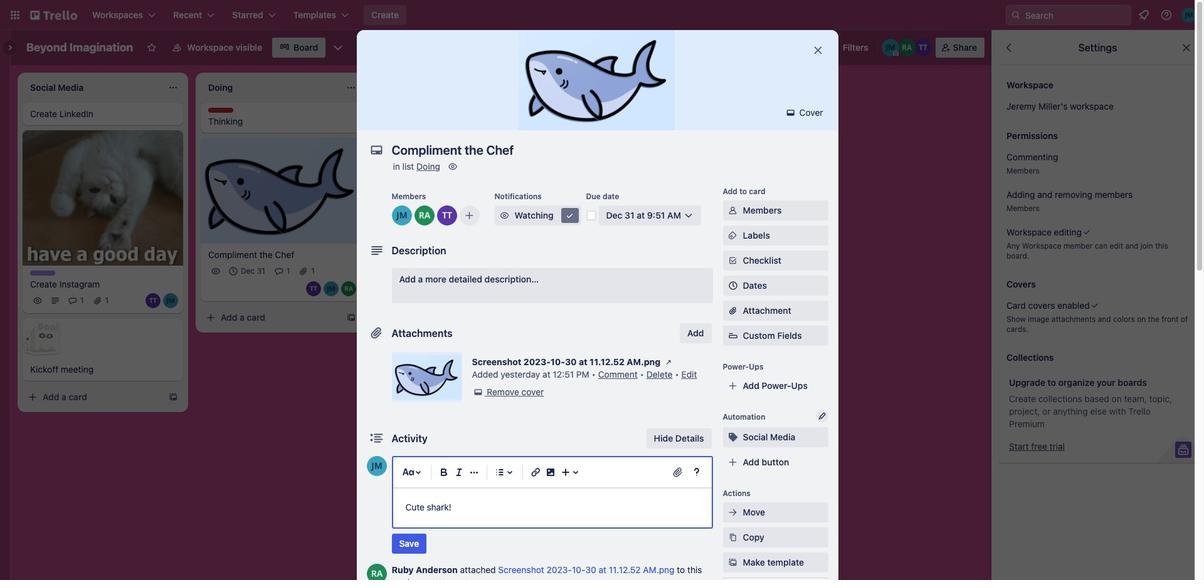 Task type: vqa. For each thing, say whether or not it's contained in the screenshot.
the bottommost the card
no



Task type: locate. For each thing, give the bounding box(es) containing it.
0 vertical spatial list
[[628, 81, 640, 92]]

31 for dec 31
[[257, 266, 265, 276]]

attach and insert link image
[[671, 467, 684, 479]]

0 horizontal spatial terry turtle (terryturtle) image
[[306, 281, 321, 296]]

0 vertical spatial sm image
[[748, 38, 766, 55]]

pm
[[576, 369, 589, 380]]

a for bottommost "add a card" button
[[62, 392, 66, 403]]

dec down the compliment the chef
[[241, 266, 255, 276]]

1 vertical spatial this
[[687, 565, 702, 576]]

10-
[[551, 357, 565, 367], [572, 565, 585, 576]]

jeremy miller (jeremymiller198) image down compliment the chef link
[[324, 281, 339, 296]]

1 horizontal spatial a
[[240, 312, 245, 323]]

sm image inside members link
[[726, 204, 739, 217]]

0 horizontal spatial jeremy miller (jeremymiller198) image
[[324, 281, 339, 296]]

attachment button
[[723, 301, 828, 321]]

and left colors
[[1098, 315, 1111, 324]]

project,
[[1009, 406, 1040, 417]]

add up edit "link"
[[687, 328, 704, 339]]

0 vertical spatial jeremy miller (jeremymiller198) image
[[1181, 8, 1197, 23]]

the left chef
[[259, 249, 273, 260]]

members
[[1006, 166, 1040, 176], [392, 192, 426, 201], [1006, 204, 1040, 213], [743, 205, 782, 216]]

1 vertical spatial 31
[[257, 266, 265, 276]]

Search field
[[1021, 6, 1131, 24]]

any workspace member can edit and join this board.
[[1006, 241, 1168, 261]]

2 vertical spatial a
[[62, 392, 66, 403]]

dec inside dec 31 option
[[241, 266, 255, 276]]

more formatting image
[[466, 465, 481, 480]]

image image
[[543, 465, 558, 480]]

watching button
[[494, 206, 581, 226]]

add down the power-ups
[[743, 381, 759, 391]]

1 horizontal spatial terry turtle (terryturtle) image
[[914, 39, 932, 56]]

1 horizontal spatial create from template… image
[[524, 114, 534, 124]]

1 horizontal spatial add a card
[[221, 312, 265, 323]]

members
[[1095, 189, 1133, 200]]

1 vertical spatial ruby anderson (rubyanderson7) image
[[341, 281, 356, 296]]

notifications
[[494, 192, 542, 201]]

workspace inside button
[[187, 42, 233, 53]]

2 horizontal spatial a
[[418, 274, 423, 285]]

the left front at the bottom right of page
[[1148, 315, 1159, 324]]

0 vertical spatial ups
[[749, 362, 764, 372]]

editor toolbar toolbar
[[398, 463, 706, 483]]

1 horizontal spatial on
[[1137, 315, 1146, 324]]

31 inside option
[[257, 266, 265, 276]]

filters button
[[824, 38, 872, 58]]

card
[[1006, 300, 1026, 311]]

members up "labels"
[[743, 205, 782, 216]]

description
[[392, 245, 446, 256]]

add down dec 31 option
[[221, 312, 237, 323]]

1 horizontal spatial ruby anderson (rubyanderson7) image
[[367, 564, 387, 581]]

1 vertical spatial add a card
[[43, 392, 87, 403]]

0 horizontal spatial create from template… image
[[346, 313, 356, 323]]

0 vertical spatial terry turtle (terryturtle) image
[[437, 206, 457, 226]]

1 vertical spatial sm image
[[472, 386, 484, 399]]

sm image inside make template link
[[726, 557, 739, 569]]

ups inside add power-ups link
[[791, 381, 808, 391]]

cards.
[[1006, 325, 1028, 334]]

to inside upgrade to organize your boards create collections based on team, topic, project, or anything else with trello premium
[[1048, 378, 1056, 388]]

card covers enabled
[[1006, 300, 1090, 311]]

1 horizontal spatial terry turtle (terryturtle) image
[[437, 206, 457, 226]]

1 vertical spatial on
[[1112, 394, 1122, 404]]

None text field
[[385, 139, 799, 162]]

social media
[[743, 432, 795, 443]]

0 horizontal spatial this
[[687, 565, 702, 576]]

0 horizontal spatial 31
[[257, 266, 265, 276]]

terry turtle (terryturtle) image down compliment the chef link
[[306, 281, 321, 296]]

1 vertical spatial automation
[[723, 413, 765, 422]]

add left button
[[743, 457, 759, 468]]

1 horizontal spatial automation
[[766, 42, 814, 53]]

sm image for make template link
[[726, 557, 739, 569]]

31 left 9:51
[[625, 210, 634, 221]]

2 horizontal spatial sm image
[[748, 38, 766, 55]]

0 horizontal spatial add a card button
[[23, 388, 163, 408]]

color: purple, title: none image
[[30, 271, 55, 276]]

terry turtle (terryturtle) image left share 'button'
[[914, 39, 932, 56]]

and left "join"
[[1125, 241, 1138, 251]]

1 down create instagram link
[[105, 296, 109, 306]]

a inside "link"
[[418, 274, 423, 285]]

ups
[[749, 362, 764, 372], [791, 381, 808, 391]]

sm image for cover link
[[784, 107, 797, 119]]

link image
[[528, 465, 543, 480]]

0 vertical spatial 31
[[625, 210, 634, 221]]

0 horizontal spatial sm image
[[472, 386, 484, 399]]

card down meeting
[[69, 392, 87, 403]]

dec down the date
[[606, 210, 622, 221]]

0 vertical spatial to
[[739, 187, 747, 196]]

beyond
[[26, 41, 67, 54]]

trello
[[1128, 406, 1151, 417]]

workspace
[[187, 42, 233, 53], [1006, 80, 1053, 90], [1006, 227, 1052, 238], [1022, 241, 1061, 251]]

sm image inside move link
[[726, 507, 739, 519]]

in list doing
[[393, 161, 440, 172]]

workspace left visible
[[187, 42, 233, 53]]

primary element
[[0, 0, 1204, 30]]

workspace for workspace editing
[[1006, 227, 1052, 238]]

thinking link
[[208, 115, 354, 128]]

customize views image
[[332, 41, 344, 54]]

commenting
[[1006, 152, 1058, 162]]

kickoff meeting
[[30, 365, 94, 375]]

0 horizontal spatial power-
[[723, 362, 749, 372]]

power-
[[723, 362, 749, 372], [762, 381, 791, 391]]

collections
[[1038, 394, 1082, 404]]

join
[[1141, 241, 1153, 251]]

a for top "add a card" button
[[240, 312, 245, 323]]

1 vertical spatial screenshot
[[498, 565, 544, 576]]

and inside "any workspace member can edit and join this board."
[[1125, 241, 1138, 251]]

add left another
[[574, 81, 591, 92]]

1
[[286, 266, 290, 276], [311, 266, 315, 276], [80, 296, 84, 306], [105, 296, 109, 306]]

add a card down kickoff meeting
[[43, 392, 87, 403]]

sm image inside labels link
[[726, 230, 739, 242]]

0 horizontal spatial a
[[62, 392, 66, 403]]

color: bold red, title: "thoughts" element
[[208, 108, 243, 117]]

create inside upgrade to organize your boards create collections based on team, topic, project, or anything else with trello premium
[[1009, 394, 1036, 404]]

1 horizontal spatial sm image
[[726, 431, 739, 444]]

workspace visible button
[[165, 38, 270, 58]]

1 vertical spatial ups
[[791, 381, 808, 391]]

hide
[[654, 433, 673, 444]]

social
[[743, 432, 768, 443]]

copy
[[743, 532, 764, 543]]

2 horizontal spatial to
[[1048, 378, 1056, 388]]

cover link
[[781, 103, 831, 123]]

add inside "link"
[[399, 274, 416, 285]]

1 horizontal spatial list
[[628, 81, 640, 92]]

members inside 'commenting members'
[[1006, 166, 1040, 176]]

1 down compliment the chef link
[[311, 266, 315, 276]]

Main content area, start typing to enter text. text field
[[405, 500, 699, 515]]

add to card
[[723, 187, 765, 196]]

front
[[1162, 315, 1179, 324]]

jeremy miller (jeremymiller198) image right open information menu image
[[1181, 8, 1197, 23]]

workspace editing
[[1006, 227, 1082, 238]]

search image
[[1011, 10, 1021, 20]]

create from template… image
[[524, 114, 534, 124], [346, 313, 356, 323]]

11.12.52
[[590, 357, 625, 367], [609, 565, 641, 576]]

add a card button down kickoff meeting link
[[23, 388, 163, 408]]

0 horizontal spatial 30
[[565, 357, 577, 367]]

screenshot right attached
[[498, 565, 544, 576]]

2 vertical spatial to
[[677, 565, 685, 576]]

based
[[1084, 394, 1109, 404]]

ruby anderson (rubyanderson7) image
[[898, 39, 915, 56], [341, 281, 356, 296], [367, 564, 387, 581]]

jeremy miller's workspace link
[[999, 95, 1197, 118]]

1 horizontal spatial 10-
[[572, 565, 585, 576]]

card
[[749, 187, 765, 196], [247, 312, 265, 323], [69, 392, 87, 403], [392, 578, 410, 581]]

2 horizontal spatial and
[[1125, 241, 1138, 251]]

card down ruby
[[392, 578, 410, 581]]

members down adding
[[1006, 204, 1040, 213]]

0 vertical spatial on
[[1137, 315, 1146, 324]]

added yesterday at 12:51 pm
[[472, 369, 589, 380]]

detailed
[[449, 274, 482, 285]]

add a card down dec 31 option
[[221, 312, 265, 323]]

add left more
[[399, 274, 416, 285]]

and right adding
[[1037, 189, 1052, 200]]

list
[[628, 81, 640, 92], [402, 161, 414, 172]]

0 vertical spatial power-
[[723, 362, 749, 372]]

to for organize
[[1048, 378, 1056, 388]]

text styles image
[[400, 465, 415, 480]]

workspace down workspace editing
[[1022, 241, 1061, 251]]

1 vertical spatial dec
[[241, 266, 255, 276]]

1 vertical spatial terry turtle (terryturtle) image
[[145, 294, 161, 309]]

dec 31 at 9:51 am
[[606, 210, 681, 221]]

list right another
[[628, 81, 640, 92]]

attachments
[[1052, 315, 1096, 324]]

1 vertical spatial 30
[[585, 565, 596, 576]]

0 horizontal spatial list
[[402, 161, 414, 172]]

1 horizontal spatial this
[[1155, 241, 1168, 251]]

a left more
[[418, 274, 423, 285]]

sm image inside 'checklist' link
[[726, 255, 739, 267]]

ups down fields
[[791, 381, 808, 391]]

0 horizontal spatial the
[[259, 249, 273, 260]]

1 horizontal spatial jeremy miller (jeremymiller198) image
[[1181, 8, 1197, 23]]

sm image inside copy link
[[726, 532, 739, 544]]

0 vertical spatial ruby anderson (rubyanderson7) image
[[898, 39, 915, 56]]

2 vertical spatial sm image
[[726, 431, 739, 444]]

board.
[[1006, 251, 1029, 261]]

0 vertical spatial create from template… image
[[524, 114, 534, 124]]

0 vertical spatial this
[[1155, 241, 1168, 251]]

on up with
[[1112, 394, 1122, 404]]

ups up 'add power-ups'
[[749, 362, 764, 372]]

members down commenting on the right of the page
[[1006, 166, 1040, 176]]

the
[[259, 249, 273, 260], [1148, 315, 1159, 324]]

create from template… image
[[168, 393, 178, 403]]

0 vertical spatial 30
[[565, 357, 577, 367]]

star or unstar board image
[[147, 43, 157, 53]]

am.png
[[627, 357, 660, 367], [643, 565, 674, 576]]

0 horizontal spatial dec
[[241, 266, 255, 276]]

visible
[[236, 42, 262, 53]]

terry turtle (terryturtle) image down create instagram link
[[145, 294, 161, 309]]

am
[[667, 210, 681, 221]]

31 down the compliment the chef
[[257, 266, 265, 276]]

fields
[[777, 330, 802, 341]]

31 inside button
[[625, 210, 634, 221]]

1 horizontal spatial 31
[[625, 210, 634, 221]]

1 horizontal spatial and
[[1098, 315, 1111, 324]]

custom
[[743, 330, 775, 341]]

1 vertical spatial a
[[240, 312, 245, 323]]

create
[[371, 9, 399, 20], [30, 108, 57, 119], [30, 279, 57, 290], [1009, 394, 1036, 404]]

add inside button
[[574, 81, 591, 92]]

1 horizontal spatial the
[[1148, 315, 1159, 324]]

1 vertical spatial to
[[1048, 378, 1056, 388]]

dec 31 at 9:51 am button
[[599, 206, 701, 226]]

this inside to this card
[[687, 565, 702, 576]]

1 horizontal spatial to
[[739, 187, 747, 196]]

0 horizontal spatial to
[[677, 565, 685, 576]]

2 horizontal spatial ruby anderson (rubyanderson7) image
[[898, 39, 915, 56]]

workspace up the jeremy
[[1006, 80, 1053, 90]]

jeremy miller (jeremymiller198) image
[[1181, 8, 1197, 23], [324, 281, 339, 296]]

1 horizontal spatial add a card button
[[201, 308, 341, 328]]

30
[[565, 357, 577, 367], [585, 565, 596, 576]]

screenshot up added
[[472, 357, 521, 367]]

create inside button
[[371, 9, 399, 20]]

members link
[[723, 201, 828, 221]]

workspace up the any in the right top of the page
[[1006, 227, 1052, 238]]

make template
[[743, 557, 804, 568]]

automation up social
[[723, 413, 765, 422]]

0 vertical spatial dec
[[606, 210, 622, 221]]

automation left filters button
[[766, 42, 814, 53]]

terry turtle (terryturtle) image right ruby anderson (rubyanderson7) image
[[437, 206, 457, 226]]

this inside "any workspace member can edit and join this board."
[[1155, 241, 1168, 251]]

1 vertical spatial list
[[402, 161, 414, 172]]

sm image for remove cover
[[472, 386, 484, 399]]

card down dec 31
[[247, 312, 265, 323]]

dates
[[743, 280, 767, 291]]

sm image inside cover link
[[784, 107, 797, 119]]

this right "join"
[[1155, 241, 1168, 251]]

0 horizontal spatial and
[[1037, 189, 1052, 200]]

start free trial button
[[1009, 441, 1065, 453]]

0 horizontal spatial on
[[1112, 394, 1122, 404]]

due
[[586, 192, 601, 201]]

hide details link
[[646, 429, 711, 449]]

and
[[1037, 189, 1052, 200], [1125, 241, 1138, 251], [1098, 315, 1111, 324]]

1 vertical spatial the
[[1148, 315, 1159, 324]]

power- down custom
[[723, 362, 749, 372]]

to for card
[[739, 187, 747, 196]]

1 horizontal spatial dec
[[606, 210, 622, 221]]

terry turtle (terryturtle) image
[[914, 39, 932, 56], [306, 281, 321, 296]]

on right colors
[[1137, 315, 1146, 324]]

copy link
[[723, 528, 828, 548]]

1 horizontal spatial ups
[[791, 381, 808, 391]]

dec inside dec 31 at 9:51 am button
[[606, 210, 622, 221]]

the inside show image attachments and colors on the front of cards.
[[1148, 315, 1159, 324]]

add members to card image
[[464, 209, 474, 222]]

dec for dec 31
[[241, 266, 255, 276]]

another
[[593, 81, 625, 92]]

start free trial
[[1009, 441, 1065, 452]]

show image attachments and colors on the front of cards.
[[1006, 315, 1188, 334]]

sm image
[[784, 107, 797, 119], [447, 161, 459, 173], [726, 204, 739, 217], [498, 209, 511, 222], [563, 209, 576, 222], [726, 230, 739, 242], [726, 255, 739, 267], [662, 356, 675, 369], [726, 507, 739, 519], [726, 532, 739, 544], [726, 557, 739, 569]]

workspace visible
[[187, 42, 262, 53]]

description…
[[485, 274, 539, 285]]

jeremy miller (jeremymiller198) image
[[882, 39, 899, 56], [392, 206, 412, 226], [163, 294, 178, 309], [367, 457, 387, 477]]

1 vertical spatial 11.12.52
[[609, 565, 641, 576]]

1 vertical spatial terry turtle (terryturtle) image
[[306, 281, 321, 296]]

0 horizontal spatial add a card
[[43, 392, 87, 403]]

move link
[[723, 503, 828, 523]]

1 vertical spatial 10-
[[572, 565, 585, 576]]

a down dec 31 option
[[240, 312, 245, 323]]

sm image inside automation button
[[748, 38, 766, 55]]

sm image
[[748, 38, 766, 55], [472, 386, 484, 399], [726, 431, 739, 444]]

power- down the power-ups
[[762, 381, 791, 391]]

2 vertical spatial and
[[1098, 315, 1111, 324]]

1 horizontal spatial 30
[[585, 565, 596, 576]]

0 vertical spatial add a card
[[221, 312, 265, 323]]

a down kickoff meeting
[[62, 392, 66, 403]]

0 horizontal spatial 10-
[[551, 357, 565, 367]]

0 notifications image
[[1136, 8, 1151, 23]]

more
[[425, 274, 446, 285]]

terry turtle (terryturtle) image
[[437, 206, 457, 226], [145, 294, 161, 309]]

this left make
[[687, 565, 702, 576]]

add button
[[743, 457, 789, 468]]

add a card button down dec 31
[[201, 308, 341, 328]]

save button
[[392, 534, 427, 554]]

add a card for bottommost "add a card" button
[[43, 392, 87, 403]]

1 vertical spatial power-
[[762, 381, 791, 391]]

workspace for workspace visible
[[187, 42, 233, 53]]

1 vertical spatial and
[[1125, 241, 1138, 251]]

list right 'in'
[[402, 161, 414, 172]]



Task type: describe. For each thing, give the bounding box(es) containing it.
checklist
[[743, 255, 781, 266]]

image
[[1028, 315, 1049, 324]]

commenting members
[[1006, 152, 1058, 176]]

at inside dec 31 at 9:51 am button
[[637, 210, 645, 221]]

labels link
[[723, 226, 828, 246]]

start
[[1009, 441, 1029, 452]]

anything
[[1053, 406, 1088, 417]]

chef
[[275, 249, 294, 260]]

1 vertical spatial 2023-
[[547, 565, 572, 576]]

template
[[767, 557, 804, 568]]

cover
[[797, 107, 823, 118]]

with
[[1109, 406, 1126, 417]]

meeting
[[61, 365, 94, 375]]

editing
[[1054, 227, 1082, 238]]

add power-ups link
[[723, 376, 828, 396]]

Mark due date as complete checkbox
[[586, 211, 596, 221]]

ruby
[[392, 565, 414, 576]]

1 vertical spatial jeremy miller (jeremymiller198) image
[[324, 281, 339, 296]]

0 vertical spatial terry turtle (terryturtle) image
[[914, 39, 932, 56]]

thoughts thinking
[[208, 108, 243, 127]]

add up members link
[[723, 187, 737, 196]]

1 horizontal spatial power-
[[762, 381, 791, 391]]

create for create instagram
[[30, 279, 57, 290]]

add another list button
[[552, 73, 722, 100]]

to inside to this card
[[677, 565, 685, 576]]

edit
[[1110, 241, 1123, 251]]

remove
[[487, 387, 519, 398]]

sm image for copy link
[[726, 532, 739, 544]]

open information menu image
[[1160, 9, 1173, 21]]

create instagram link
[[30, 279, 176, 291]]

0 vertical spatial 11.12.52
[[590, 357, 625, 367]]

0 vertical spatial am.png
[[627, 357, 660, 367]]

sm image for automation
[[748, 38, 766, 55]]

organize
[[1058, 378, 1094, 388]]

lists image
[[492, 465, 507, 480]]

instagram
[[59, 279, 100, 290]]

1 vertical spatial create from template… image
[[346, 313, 356, 323]]

members up ruby anderson (rubyanderson7) image
[[392, 192, 426, 201]]

sm image for watching button
[[498, 209, 511, 222]]

covers
[[1006, 279, 1036, 290]]

share button
[[935, 38, 985, 58]]

show
[[1006, 315, 1026, 324]]

upgrade
[[1009, 378, 1045, 388]]

jeremy miller's workspace
[[1006, 101, 1114, 112]]

move
[[743, 507, 765, 518]]

any
[[1006, 241, 1020, 251]]

add a more detailed description… link
[[392, 268, 713, 304]]

labels
[[743, 230, 770, 241]]

automation inside button
[[766, 42, 814, 53]]

compliment the chef link
[[208, 249, 354, 261]]

31 for dec 31 at 9:51 am
[[625, 210, 634, 221]]

0 horizontal spatial automation
[[723, 413, 765, 422]]

make template link
[[723, 553, 828, 573]]

back to home image
[[30, 5, 77, 25]]

12:51
[[553, 369, 574, 380]]

comment link
[[598, 369, 638, 380]]

shark!
[[427, 502, 451, 513]]

and inside adding and removing members members
[[1037, 189, 1052, 200]]

Board name text field
[[20, 38, 139, 58]]

ruby anderson (rubyanderson7) image
[[414, 206, 434, 226]]

board
[[294, 42, 318, 53]]

on inside show image attachments and colors on the front of cards.
[[1137, 315, 1146, 324]]

sm image for labels link
[[726, 230, 739, 242]]

Dec 31 checkbox
[[226, 264, 269, 279]]

create linkedin link
[[30, 108, 176, 120]]

jeremy
[[1006, 101, 1036, 112]]

jeremy miller (jeremymiller198) image inside primary element
[[1181, 8, 1197, 23]]

list inside button
[[628, 81, 640, 92]]

of
[[1181, 315, 1188, 324]]

sm image inside "social media" button
[[726, 431, 739, 444]]

0 vertical spatial add a card button
[[201, 308, 341, 328]]

enabled
[[1057, 300, 1090, 311]]

custom fields
[[743, 330, 802, 341]]

add down "kickoff"
[[43, 392, 59, 403]]

0 horizontal spatial ups
[[749, 362, 764, 372]]

activity
[[392, 433, 428, 445]]

0 vertical spatial 10-
[[551, 357, 565, 367]]

cover
[[522, 387, 544, 398]]

workspace inside "any workspace member can edit and join this board."
[[1022, 241, 1061, 251]]

remove cover link
[[472, 386, 544, 399]]

checklist link
[[723, 251, 828, 271]]

add inside 'button'
[[743, 457, 759, 468]]

screenshot 2023-10-30 at 11.12.52 am.png
[[472, 357, 660, 367]]

ruby anderson attached screenshot 2023-10-30 at 11.12.52 am.png
[[392, 565, 674, 576]]

create for create linkedin
[[30, 108, 57, 119]]

screenshot 2023-10-30 at 11.12.52 am.png link
[[498, 565, 674, 576]]

workspace for workspace
[[1006, 80, 1053, 90]]

compliment the chef
[[208, 249, 294, 260]]

doing
[[416, 161, 440, 172]]

sm image for move link
[[726, 507, 739, 519]]

1 down chef
[[286, 266, 290, 276]]

colors
[[1113, 315, 1135, 324]]

create for create
[[371, 9, 399, 20]]

sm image for members link
[[726, 204, 739, 217]]

delete
[[646, 369, 673, 380]]

attachment
[[743, 305, 791, 316]]

adding and removing members members
[[1006, 189, 1133, 213]]

watching
[[515, 210, 554, 221]]

add a more detailed description…
[[399, 274, 539, 285]]

create linkedin
[[30, 108, 93, 119]]

topic,
[[1149, 394, 1172, 404]]

power ups image
[[676, 43, 686, 53]]

or
[[1042, 406, 1051, 417]]

italic ⌘i image
[[451, 465, 466, 480]]

sm image for 'checklist' link
[[726, 255, 739, 267]]

kickoff
[[30, 365, 58, 375]]

1 vertical spatial am.png
[[643, 565, 674, 576]]

to this card
[[392, 565, 702, 581]]

0 horizontal spatial ruby anderson (rubyanderson7) image
[[341, 281, 356, 296]]

date
[[603, 192, 619, 201]]

1 down instagram
[[80, 296, 84, 306]]

imagination
[[69, 41, 133, 54]]

0 vertical spatial screenshot
[[472, 357, 521, 367]]

removing
[[1055, 189, 1092, 200]]

linkedin
[[59, 108, 93, 119]]

1 vertical spatial add a card button
[[23, 388, 163, 408]]

delete link
[[646, 369, 673, 380]]

add a card for top "add a card" button
[[221, 312, 265, 323]]

details
[[675, 433, 704, 444]]

2 vertical spatial ruby anderson (rubyanderson7) image
[[367, 564, 387, 581]]

covers
[[1028, 300, 1055, 311]]

dates button
[[723, 276, 828, 296]]

collections
[[1006, 352, 1054, 363]]

add button
[[680, 324, 711, 344]]

anderson
[[416, 565, 458, 576]]

can
[[1095, 241, 1108, 251]]

0 horizontal spatial terry turtle (terryturtle) image
[[145, 294, 161, 309]]

0 vertical spatial 2023-
[[524, 357, 551, 367]]

card up members link
[[749, 187, 765, 196]]

on inside upgrade to organize your boards create collections based on team, topic, project, or anything else with trello premium
[[1112, 394, 1122, 404]]

add inside button
[[687, 328, 704, 339]]

share
[[953, 42, 977, 53]]

free
[[1031, 441, 1047, 452]]

and inside show image attachments and colors on the front of cards.
[[1098, 315, 1111, 324]]

dec for dec 31 at 9:51 am
[[606, 210, 622, 221]]

open help dialog image
[[689, 465, 704, 480]]

team,
[[1124, 394, 1147, 404]]

members inside adding and removing members members
[[1006, 204, 1040, 213]]

card inside to this card
[[392, 578, 410, 581]]

bold ⌘b image
[[436, 465, 451, 480]]

thoughts
[[208, 108, 243, 117]]

make
[[743, 557, 765, 568]]

0 vertical spatial the
[[259, 249, 273, 260]]

beyond imagination
[[26, 41, 133, 54]]



